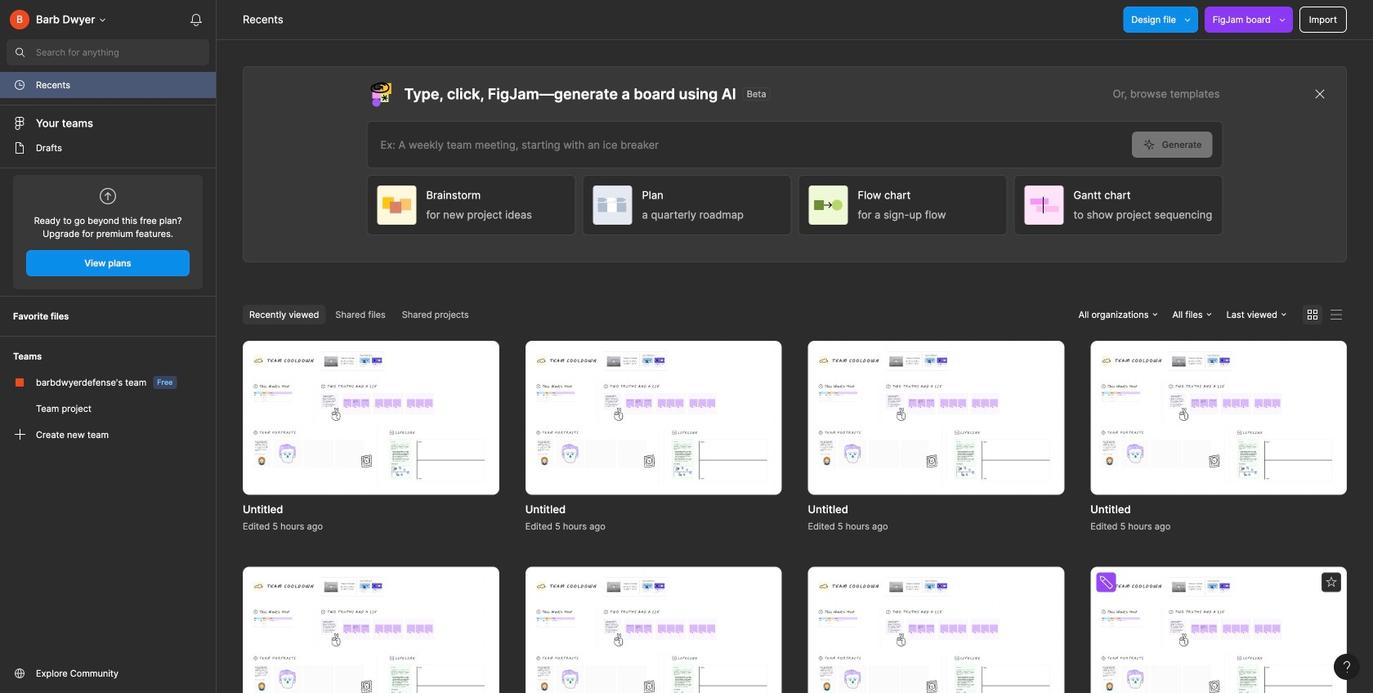 Task type: describe. For each thing, give the bounding box(es) containing it.
community 16 image
[[13, 667, 26, 680]]

recent 16 image
[[13, 78, 26, 92]]

Ex: A weekly team meeting, starting with an ice breaker field
[[368, 122, 1132, 168]]

Search for anything text field
[[36, 46, 209, 59]]



Task type: locate. For each thing, give the bounding box(es) containing it.
search 32 image
[[7, 39, 33, 65]]

bell 32 image
[[183, 7, 209, 33]]

page 16 image
[[13, 141, 26, 155]]

file thumbnail image
[[251, 351, 491, 484], [534, 351, 774, 484], [816, 351, 1057, 484], [1099, 351, 1339, 484], [251, 577, 491, 693], [534, 577, 774, 693], [816, 577, 1057, 693], [1099, 577, 1339, 693]]



Task type: vqa. For each thing, say whether or not it's contained in the screenshot.
BELL 32 icon
yes



